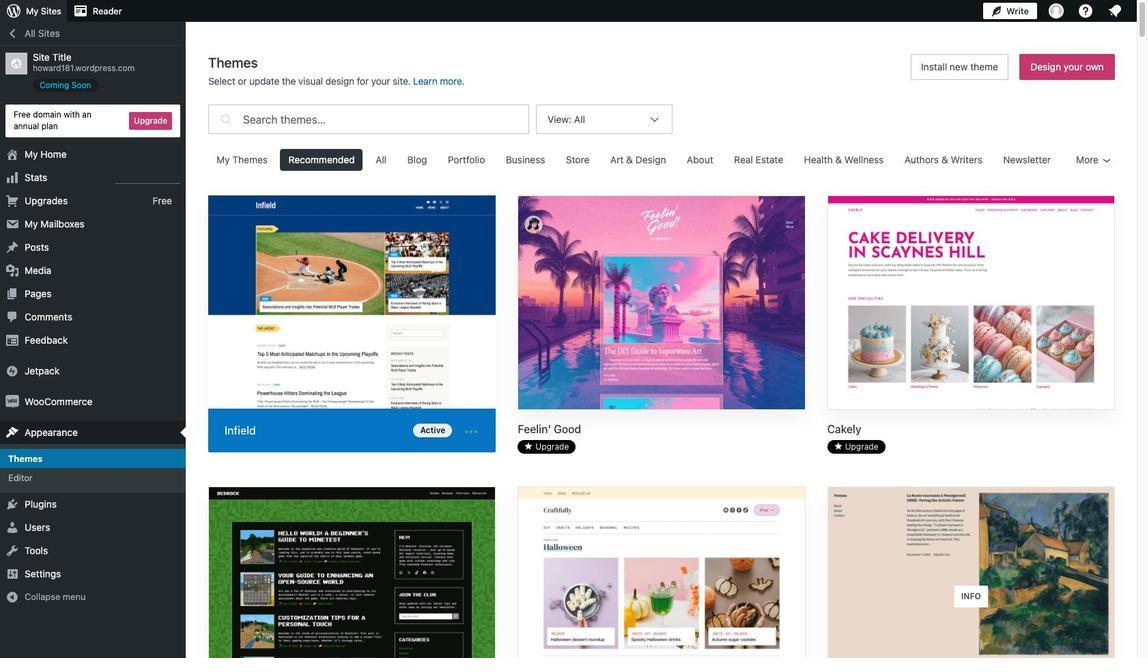 Task type: describe. For each thing, give the bounding box(es) containing it.
pomme is a simple portfolio theme for painters. image
[[829, 487, 1115, 658]]

open search image
[[218, 101, 235, 137]]

a cheerful wordpress blogging theme dedicated to all things homemade and delightful. image
[[519, 487, 805, 658]]

1 img image from the top
[[5, 364, 19, 378]]

my profile image
[[1050, 3, 1065, 18]]

Search search field
[[243, 105, 529, 133]]

more options for theme infield image
[[464, 424, 480, 440]]



Task type: vqa. For each thing, say whether or not it's contained in the screenshot.
2nd img from the bottom
yes



Task type: locate. For each thing, give the bounding box(es) containing it.
manage your notifications image
[[1108, 3, 1124, 19]]

1 vertical spatial img image
[[5, 395, 19, 408]]

a passionate sports fan blog celebrating your favorite game. image
[[208, 195, 496, 411]]

0 vertical spatial img image
[[5, 364, 19, 378]]

None search field
[[208, 101, 530, 137]]

cakely is a business theme perfect for bakers or cake makers with a vibrant colour. image
[[829, 196, 1115, 411]]

help image
[[1078, 3, 1095, 19]]

2 img image from the top
[[5, 395, 19, 408]]

img image
[[5, 364, 19, 378], [5, 395, 19, 408]]

inspired by the iconic worlds of minecraft and minetest, bedrock is a blog theme that reminds the immersive experience of these games. image
[[209, 487, 496, 658]]

a blog theme with a bold vaporwave aesthetic. its nostalgic atmosphere pays homage to the 80s and early 90s. image
[[519, 196, 805, 411]]

highest hourly views 0 image
[[115, 175, 180, 184]]



